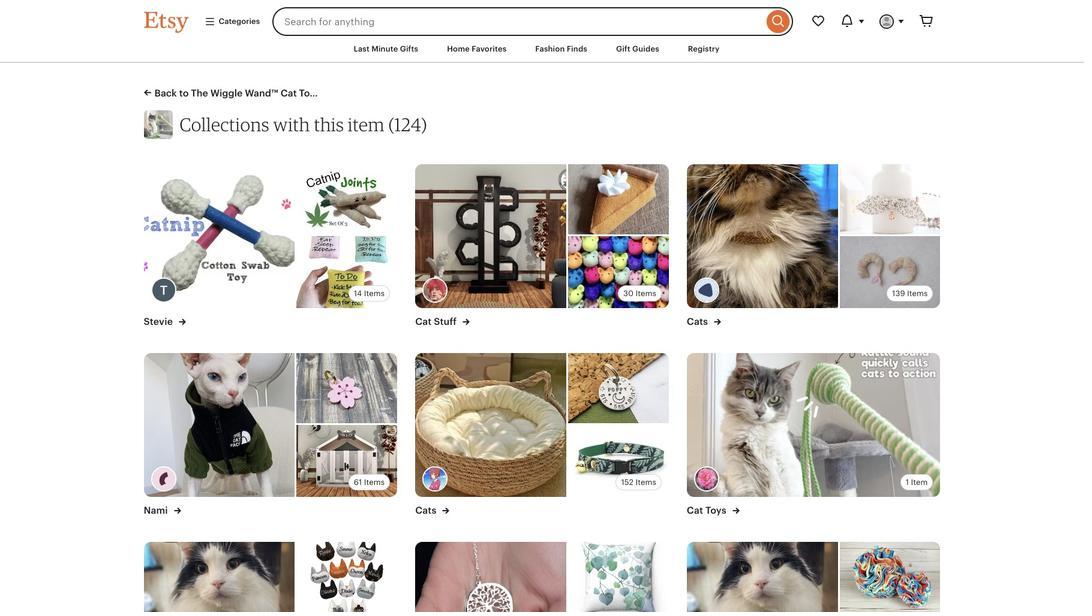 Task type: vqa. For each thing, say whether or not it's contained in the screenshot.
Solid to the middle
no



Task type: describe. For each thing, give the bounding box(es) containing it.
items for 139 items
[[907, 289, 928, 298]]

cat for cat stuff
[[415, 316, 432, 328]]

the wiggle wand™ cat toy, unique patent pending toy made in colors cats can actually see image
[[687, 354, 941, 498]]

wlo® black & black impera modern cat tree, premium wooden cat tree with free customization, easy to clean super soft cushions image
[[415, 165, 567, 309]]

snuffle ball, treat dispenser, treat ball, canine enrichment, keep dogs busy, dog toy, cat toy, toy, busy dog, treat holder, hide treats image
[[840, 543, 941, 613]]

cat for cat toys
[[687, 505, 703, 517]]

collections
[[180, 113, 270, 136]]

categories banner
[[122, 0, 962, 36]]

14 items
[[354, 289, 385, 298]]

registry
[[688, 44, 720, 53]]

nami link
[[144, 505, 181, 517]]

with
[[273, 113, 310, 136]]

favorites
[[472, 44, 507, 53]]

925 sterling silver tree of life charm pendant, dainty tree of life necklace,  family tree jewelry, mom grandma gift image
[[415, 543, 567, 613]]

30
[[624, 289, 634, 298]]

the wiggle wand™ cat toy, unique patent pending toy made in colors cats can actually see image
[[144, 111, 173, 139]]

cats for 139 items
[[687, 316, 711, 328]]

nami
[[144, 505, 170, 517]]

extra small cat tag, small dog id tag, crescent moon id tag, witchy whimsical id tag, pet tag, personalized id, tiny dog tag, custom tag image
[[568, 354, 669, 426]]

this
[[314, 113, 344, 136]]

guides
[[633, 44, 659, 53]]

turquoise throw pillow, teal pillow cover, leaf watercolor decorative pillow, turquoise pillow cover, accent pillow for couch, teal pillow image
[[568, 543, 669, 613]]

lavender purple floral cat collar with rose gold bell - lilac purple cat collar with bow - soft handmade breakaway cat and kitten collar image
[[840, 165, 941, 237]]

categories
[[219, 17, 260, 26]]

cat toy -  large cotton swab catnip toy - 1 toy - available in catnip, lemongrass, silvervine, valerian, and honeysuckle image
[[144, 165, 295, 309]]

gifts
[[400, 44, 418, 53]]

personalized cat toy, handmade cat head toy vegan cat toy gift for cat lover gift kitten cat toy custom catnip toy image
[[297, 543, 397, 613]]

last minute gifts
[[354, 44, 418, 53]]

152 items
[[621, 478, 656, 487]]

(124)
[[389, 113, 427, 136]]

none search field inside categories banner
[[273, 7, 793, 36]]

wlo® white & ivory gabled modern dog house, premium wooden dog house with free customization, gift cushion covers image
[[297, 426, 397, 498]]

items for 61 items
[[364, 478, 385, 487]]

pumpkin pie cat toy image
[[568, 165, 669, 237]]

hand woven cat bed -handmade cat bed , cat bed with pillow, warm cat bed , cute cat bed, cat gifts, natural cat bed, cat bed basket,cat nest image
[[415, 354, 567, 498]]

item
[[911, 478, 928, 487]]

items for 30 items
[[636, 289, 656, 298]]

wool mouse cat toy - choose your color image
[[568, 237, 669, 309]]

eowyn image
[[423, 467, 448, 492]]

home
[[447, 44, 470, 53]]

Search for anything text field
[[273, 7, 764, 36]]

cat toys - felt catnip joints - set of 3  - available in catnip, lemongrass, silvervine, valerian, and honeysuckle image
[[297, 165, 397, 237]]

finds
[[567, 44, 588, 53]]

139
[[892, 289, 905, 298]]

three colors of cat coat, color blocking coat for hairless cat, winter cat clothing, gift for cat lover image
[[144, 354, 295, 498]]

stevie
[[144, 316, 175, 328]]

registry link
[[679, 38, 729, 60]]

gift
[[616, 44, 631, 53]]

fashion
[[536, 44, 565, 53]]

cat toys
[[687, 505, 729, 517]]

61
[[354, 478, 362, 487]]



Task type: locate. For each thing, give the bounding box(es) containing it.
oliver image
[[423, 278, 448, 303]]

cat breakaway collar - gold cuban link - safe cats image
[[687, 165, 838, 309]]

last minute gifts link
[[345, 38, 427, 60]]

gift guides
[[616, 44, 659, 53]]

stevie link
[[144, 316, 186, 328]]

61 items
[[354, 478, 385, 487]]

menu bar
[[122, 36, 962, 63]]

0 horizontal spatial cats link
[[415, 505, 450, 517]]

cat toys link
[[687, 505, 740, 517]]

1 horizontal spatial prison name board cat toy, custom cat toy catnip toy personalized cat toy funny cat toy handmade cat toy costume jail name board cat toy image
[[687, 543, 838, 613]]

fashion finds link
[[527, 38, 597, 60]]

1 horizontal spatial cats
[[687, 316, 711, 328]]

1 horizontal spatial cats link
[[687, 316, 721, 328]]

items right 61
[[364, 478, 385, 487]]

1 vertical spatial cats link
[[415, 505, 450, 517]]

items for 14 items
[[364, 289, 385, 298]]

0 horizontal spatial cat
[[415, 316, 432, 328]]

cats for 152 items
[[415, 505, 439, 517]]

items
[[364, 289, 385, 298], [636, 289, 656, 298], [907, 289, 928, 298], [364, 478, 385, 487], [636, 478, 656, 487]]

1 horizontal spatial cat
[[687, 505, 703, 517]]

cat stuff link
[[415, 316, 470, 328]]

cat collar - "eden" - botanical sage & dark green cat collar / breakaway + non-breakaway / fern, forest, holiday / cat + kitten sizes image
[[568, 426, 669, 498]]

prison name board cat toy, custom cat toy catnip toy personalized cat toy funny cat toy handmade cat toy costume jail name board cat toy image
[[144, 543, 295, 613], [687, 543, 838, 613]]

1 prison name board cat toy, custom cat toy catnip toy personalized cat toy funny cat toy handmade cat toy costume jail name board cat toy image from the left
[[144, 543, 295, 613]]

items right 30
[[636, 289, 656, 298]]

home favorites link
[[438, 38, 516, 60]]

categories button
[[195, 11, 269, 32]]

items right 139
[[907, 289, 928, 298]]

cat left toys
[[687, 505, 703, 517]]

cats link
[[687, 316, 721, 328], [415, 505, 450, 517]]

collections with this item (124)
[[180, 113, 427, 136]]

cats link for 152 items
[[415, 505, 450, 517]]

prison name board cat toy, custom cat toy catnip toy personalized cat toy funny cat toy handmade cat toy costume jail name board cat toy image for personalized cat toy, handmade cat head toy vegan cat toy gift for cat lover gift kitten cat toy custom catnip toy image
[[144, 543, 295, 613]]

0 vertical spatial cats
[[687, 316, 711, 328]]

2 pack- shrimp cat toy filled with organic catnip image
[[840, 237, 941, 309]]

toys
[[706, 505, 727, 517]]

fashion finds
[[536, 44, 588, 53]]

sticky note cat toy, handmade cat funny cat toy gift for cat lover cute personalized kitten cat toy cat catnip toy to do list cat toy image
[[297, 237, 397, 309]]

taylor image
[[151, 278, 176, 303]]

minute
[[372, 44, 398, 53]]

1 item
[[906, 478, 928, 487]]

0 vertical spatial cat
[[415, 316, 432, 328]]

items right 152
[[636, 478, 656, 487]]

limited edition pastel sakura pet id tag image
[[297, 354, 397, 426]]

stuff
[[434, 316, 457, 328]]

cat inside 'link'
[[687, 505, 703, 517]]

2 prison name board cat toy, custom cat toy catnip toy personalized cat toy funny cat toy handmade cat toy costume jail name board cat toy image from the left
[[687, 543, 838, 613]]

1 vertical spatial cat
[[687, 505, 703, 517]]

cat left 'stuff'
[[415, 316, 432, 328]]

0 horizontal spatial prison name board cat toy, custom cat toy catnip toy personalized cat toy funny cat toy handmade cat toy costume jail name board cat toy image
[[144, 543, 295, 613]]

menu bar containing last minute gifts
[[122, 36, 962, 63]]

1 vertical spatial cats
[[415, 505, 439, 517]]

gift guides link
[[607, 38, 668, 60]]

0 horizontal spatial cats
[[415, 505, 439, 517]]

cats
[[687, 316, 711, 328], [415, 505, 439, 517]]

1
[[906, 478, 909, 487]]

152
[[621, 478, 634, 487]]

None search field
[[273, 7, 793, 36]]

prison name board cat toy, custom cat toy catnip toy personalized cat toy funny cat toy handmade cat toy costume jail name board cat toy image for snuffle ball, treat dispenser, treat ball, canine enrichment, keep dogs busy, dog toy, cat toy, toy, busy dog, treat holder, hide treats image
[[687, 543, 838, 613]]

home favorites
[[447, 44, 507, 53]]

cats link for 139 items
[[687, 316, 721, 328]]

items for 152 items
[[636, 478, 656, 487]]

139 items
[[892, 289, 928, 298]]

cat
[[415, 316, 432, 328], [687, 505, 703, 517]]

items right 14
[[364, 289, 385, 298]]

30 items
[[624, 289, 656, 298]]

14
[[354, 289, 362, 298]]

0 vertical spatial cats link
[[687, 316, 721, 328]]

item
[[348, 113, 385, 136]]

badluckbaby image
[[694, 467, 719, 492]]

cat stuff
[[415, 316, 459, 328]]

last
[[354, 44, 370, 53]]



